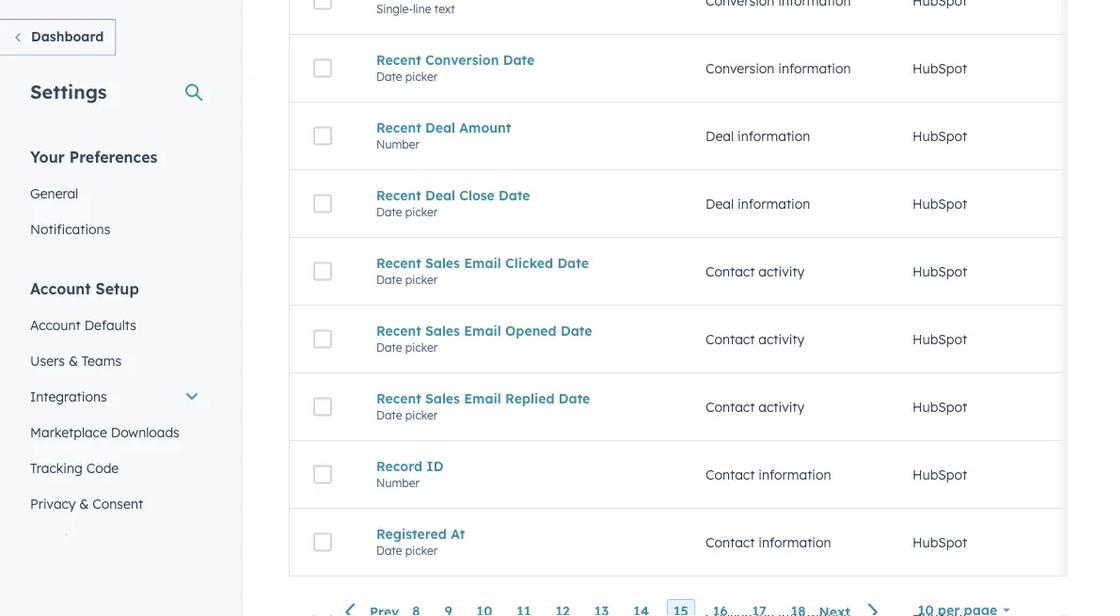 Task type: describe. For each thing, give the bounding box(es) containing it.
single-
[[376, 2, 413, 16]]

account setup element
[[19, 278, 211, 557]]

& for users
[[69, 352, 78, 369]]

hubspot for registered at
[[913, 534, 967, 551]]

conversion information
[[706, 60, 851, 76]]

teams
[[82, 352, 121, 369]]

recent sales email clicked date button
[[376, 255, 660, 271]]

line
[[413, 2, 431, 16]]

tracking code
[[30, 460, 119, 476]]

recent for recent conversion date
[[376, 52, 421, 68]]

amount
[[459, 119, 511, 136]]

activity for recent sales email opened date
[[759, 331, 805, 347]]

number inside record id number
[[376, 476, 420, 490]]

marketplace downloads link
[[19, 414, 211, 450]]

email for clicked
[[464, 255, 501, 271]]

clicked
[[505, 255, 553, 271]]

date inside registered at date picker
[[376, 544, 402, 558]]

hubspot for recent deal close date
[[913, 195, 967, 212]]

contact for replied
[[706, 399, 755, 415]]

activity for recent sales email replied date
[[759, 399, 805, 415]]

security
[[30, 531, 81, 548]]

information for recent deal amount
[[738, 128, 810, 144]]

text
[[434, 2, 455, 16]]

opened
[[505, 322, 557, 339]]

general
[[30, 185, 78, 201]]

account defaults link
[[19, 307, 211, 343]]

setup
[[96, 279, 139, 298]]

close
[[459, 187, 495, 203]]

information for registered at
[[759, 534, 831, 551]]

activity for recent sales email clicked date
[[759, 263, 805, 280]]

contact for picker
[[706, 534, 755, 551]]

picker inside recent sales email replied date date picker
[[405, 408, 438, 422]]

1 horizontal spatial conversion
[[706, 60, 775, 76]]

id
[[427, 458, 444, 474]]

privacy & consent
[[30, 495, 143, 512]]

account defaults
[[30, 317, 136, 333]]

your
[[30, 147, 65, 166]]

hubspot for recent sales email clicked date
[[913, 263, 967, 280]]

record
[[376, 458, 422, 474]]

picker inside recent sales email clicked date date picker
[[405, 273, 438, 287]]

recent sales email replied date button
[[376, 390, 660, 407]]

at
[[451, 526, 465, 542]]

code
[[86, 460, 119, 476]]

recent for recent sales email opened date
[[376, 322, 421, 339]]

recent sales email opened date date picker
[[376, 322, 592, 354]]

email for opened
[[464, 322, 501, 339]]

recent sales email opened date button
[[376, 322, 660, 339]]

tracking
[[30, 460, 83, 476]]

integrations
[[30, 388, 107, 405]]

account for account defaults
[[30, 317, 81, 333]]

recent for recent deal amount
[[376, 119, 421, 136]]

recent conversion date date picker
[[376, 52, 535, 83]]

settings
[[30, 79, 107, 103]]

contact activity for recent sales email clicked date
[[706, 263, 805, 280]]

deal inside recent deal close date date picker
[[425, 187, 455, 203]]

registered at button
[[376, 526, 660, 542]]

your preferences
[[30, 147, 158, 166]]

hubspot for recent deal amount
[[913, 128, 967, 144]]

hubspot for recent sales email replied date
[[913, 399, 967, 415]]

privacy & consent link
[[19, 486, 211, 522]]

privacy
[[30, 495, 76, 512]]

users
[[30, 352, 65, 369]]

recent for recent sales email clicked date
[[376, 255, 421, 271]]

sales for clicked
[[425, 255, 460, 271]]

account setup
[[30, 279, 139, 298]]

preferences
[[69, 147, 158, 166]]



Task type: vqa. For each thing, say whether or not it's contained in the screenshot.
bottommost be
no



Task type: locate. For each thing, give the bounding box(es) containing it.
2 sales from the top
[[425, 322, 460, 339]]

marketplace downloads
[[30, 424, 180, 440]]

0 vertical spatial number
[[376, 137, 420, 151]]

picker down recent deal amount number
[[405, 205, 438, 219]]

hubspot for recent sales email opened date
[[913, 331, 967, 347]]

information
[[778, 60, 851, 76], [738, 128, 810, 144], [738, 195, 810, 212], [759, 466, 831, 483], [759, 534, 831, 551]]

2 contact activity from the top
[[706, 331, 805, 347]]

picker inside recent deal close date date picker
[[405, 205, 438, 219]]

recent inside recent sales email opened date date picker
[[376, 322, 421, 339]]

picker down registered
[[405, 544, 438, 558]]

2 activity from the top
[[759, 331, 805, 347]]

contact activity
[[706, 263, 805, 280], [706, 331, 805, 347], [706, 399, 805, 415]]

general link
[[19, 175, 211, 211]]

number inside recent deal amount number
[[376, 137, 420, 151]]

6 picker from the top
[[405, 544, 438, 558]]

dashboard
[[31, 28, 104, 45]]

picker
[[405, 69, 438, 83], [405, 205, 438, 219], [405, 273, 438, 287], [405, 340, 438, 354], [405, 408, 438, 422], [405, 544, 438, 558]]

recent for recent deal close date
[[376, 187, 421, 203]]

account up account defaults
[[30, 279, 91, 298]]

1 recent from the top
[[376, 52, 421, 68]]

recent inside recent sales email replied date date picker
[[376, 390, 421, 407]]

information for recent deal close date
[[738, 195, 810, 212]]

1 activity from the top
[[759, 263, 805, 280]]

recent sales email clicked date date picker
[[376, 255, 589, 287]]

sales inside recent sales email replied date date picker
[[425, 390, 460, 407]]

tracking code link
[[19, 450, 211, 486]]

2 hubspot from the top
[[913, 128, 967, 144]]

recent
[[376, 52, 421, 68], [376, 119, 421, 136], [376, 187, 421, 203], [376, 255, 421, 271], [376, 322, 421, 339], [376, 390, 421, 407]]

7 hubspot from the top
[[913, 466, 967, 483]]

recent sales email replied date date picker
[[376, 390, 590, 422]]

0 vertical spatial email
[[464, 255, 501, 271]]

1 vertical spatial activity
[[759, 331, 805, 347]]

3 hubspot from the top
[[913, 195, 967, 212]]

1 contact activity from the top
[[706, 263, 805, 280]]

information for recent conversion date
[[778, 60, 851, 76]]

1 picker from the top
[[405, 69, 438, 83]]

contact activity for recent sales email opened date
[[706, 331, 805, 347]]

picker inside recent conversion date date picker
[[405, 69, 438, 83]]

recent deal amount number
[[376, 119, 511, 151]]

2 contact information from the top
[[706, 534, 831, 551]]

3 recent from the top
[[376, 187, 421, 203]]

email left opened
[[464, 322, 501, 339]]

3 email from the top
[[464, 390, 501, 407]]

number down record
[[376, 476, 420, 490]]

contact activity for recent sales email replied date
[[706, 399, 805, 415]]

picker up recent deal amount number
[[405, 69, 438, 83]]

picker down recent deal close date date picker
[[405, 273, 438, 287]]

1 vertical spatial &
[[79, 495, 89, 512]]

hubspot for recent conversion date
[[913, 60, 967, 76]]

&
[[69, 352, 78, 369], [79, 495, 89, 512]]

0 vertical spatial activity
[[759, 263, 805, 280]]

deal information
[[706, 128, 810, 144], [706, 195, 810, 212]]

defaults
[[84, 317, 136, 333]]

5 hubspot from the top
[[913, 331, 967, 347]]

0 vertical spatial contact information
[[706, 466, 831, 483]]

3 contact activity from the top
[[706, 399, 805, 415]]

notifications link
[[19, 211, 211, 247]]

2 vertical spatial activity
[[759, 399, 805, 415]]

4 contact from the top
[[706, 466, 755, 483]]

0 horizontal spatial &
[[69, 352, 78, 369]]

recent deal close date date picker
[[376, 187, 530, 219]]

1 vertical spatial contact activity
[[706, 331, 805, 347]]

email inside recent sales email replied date date picker
[[464, 390, 501, 407]]

picker up recent sales email replied date date picker
[[405, 340, 438, 354]]

0 vertical spatial &
[[69, 352, 78, 369]]

1 vertical spatial sales
[[425, 322, 460, 339]]

& for privacy
[[79, 495, 89, 512]]

record id number
[[376, 458, 444, 490]]

2 contact from the top
[[706, 331, 755, 347]]

recent for recent sales email replied date
[[376, 390, 421, 407]]

sales
[[425, 255, 460, 271], [425, 322, 460, 339], [425, 390, 460, 407]]

sales for replied
[[425, 390, 460, 407]]

5 contact from the top
[[706, 534, 755, 551]]

replied
[[505, 390, 555, 407]]

1 email from the top
[[464, 255, 501, 271]]

recent inside recent deal close date date picker
[[376, 187, 421, 203]]

deal inside recent deal amount number
[[425, 119, 455, 136]]

sales up the id
[[425, 390, 460, 407]]

3 picker from the top
[[405, 273, 438, 287]]

2 vertical spatial contact activity
[[706, 399, 805, 415]]

picker inside recent sales email opened date date picker
[[405, 340, 438, 354]]

1 vertical spatial account
[[30, 317, 81, 333]]

notifications
[[30, 221, 110, 237]]

sales down recent sales email clicked date date picker
[[425, 322, 460, 339]]

4 recent from the top
[[376, 255, 421, 271]]

contact
[[706, 263, 755, 280], [706, 331, 755, 347], [706, 399, 755, 415], [706, 466, 755, 483], [706, 534, 755, 551]]

1 account from the top
[[30, 279, 91, 298]]

registered at date picker
[[376, 526, 465, 558]]

date
[[503, 52, 535, 68], [376, 69, 402, 83], [499, 187, 530, 203], [376, 205, 402, 219], [557, 255, 589, 271], [376, 273, 402, 287], [561, 322, 592, 339], [376, 340, 402, 354], [559, 390, 590, 407], [376, 408, 402, 422], [376, 544, 402, 558]]

2 number from the top
[[376, 476, 420, 490]]

contact information
[[706, 466, 831, 483], [706, 534, 831, 551]]

account for account setup
[[30, 279, 91, 298]]

6 hubspot from the top
[[913, 399, 967, 415]]

deal
[[425, 119, 455, 136], [706, 128, 734, 144], [425, 187, 455, 203], [706, 195, 734, 212]]

contact for clicked
[[706, 263, 755, 280]]

single-line text
[[376, 2, 455, 16]]

downloads
[[111, 424, 180, 440]]

conversion
[[425, 52, 499, 68], [706, 60, 775, 76]]

email
[[464, 255, 501, 271], [464, 322, 501, 339], [464, 390, 501, 407]]

2 email from the top
[[464, 322, 501, 339]]

picker up the id
[[405, 408, 438, 422]]

recent deal amount button
[[376, 119, 660, 136]]

1 sales from the top
[[425, 255, 460, 271]]

1 hubspot from the top
[[913, 60, 967, 76]]

number up recent deal close date date picker
[[376, 137, 420, 151]]

0 vertical spatial deal information
[[706, 128, 810, 144]]

marketplace
[[30, 424, 107, 440]]

sales inside recent sales email opened date date picker
[[425, 322, 460, 339]]

1 vertical spatial number
[[376, 476, 420, 490]]

& right users
[[69, 352, 78, 369]]

account
[[30, 279, 91, 298], [30, 317, 81, 333]]

contact information for record id
[[706, 466, 831, 483]]

registered
[[376, 526, 447, 542]]

record id button
[[376, 458, 660, 474]]

1 contact from the top
[[706, 263, 755, 280]]

2 deal information from the top
[[706, 195, 810, 212]]

1 vertical spatial email
[[464, 322, 501, 339]]

deal information for recent deal amount
[[706, 128, 810, 144]]

email inside recent sales email opened date date picker
[[464, 322, 501, 339]]

4 hubspot from the top
[[913, 263, 967, 280]]

3 activity from the top
[[759, 399, 805, 415]]

conversion inside recent conversion date date picker
[[425, 52, 499, 68]]

2 recent from the top
[[376, 119, 421, 136]]

4 picker from the top
[[405, 340, 438, 354]]

dashboard link
[[0, 19, 116, 56]]

security link
[[19, 522, 211, 557]]

integrations button
[[19, 379, 211, 414]]

2 vertical spatial email
[[464, 390, 501, 407]]

your preferences element
[[19, 146, 211, 247]]

pagination navigation
[[334, 599, 891, 616]]

recent inside recent sales email clicked date date picker
[[376, 255, 421, 271]]

users & teams
[[30, 352, 121, 369]]

contact for opened
[[706, 331, 755, 347]]

2 picker from the top
[[405, 205, 438, 219]]

consent
[[92, 495, 143, 512]]

recent conversion date button
[[376, 52, 660, 68]]

hubspot for record id
[[913, 466, 967, 483]]

hubspot
[[913, 60, 967, 76], [913, 128, 967, 144], [913, 195, 967, 212], [913, 263, 967, 280], [913, 331, 967, 347], [913, 399, 967, 415], [913, 466, 967, 483], [913, 534, 967, 551]]

recent deal close date button
[[376, 187, 660, 203]]

number
[[376, 137, 420, 151], [376, 476, 420, 490]]

0 horizontal spatial conversion
[[425, 52, 499, 68]]

& right privacy
[[79, 495, 89, 512]]

activity
[[759, 263, 805, 280], [759, 331, 805, 347], [759, 399, 805, 415]]

information for record id
[[759, 466, 831, 483]]

1 deal information from the top
[[706, 128, 810, 144]]

8 hubspot from the top
[[913, 534, 967, 551]]

email left clicked
[[464, 255, 501, 271]]

sales inside recent sales email clicked date date picker
[[425, 255, 460, 271]]

5 picker from the top
[[405, 408, 438, 422]]

1 horizontal spatial &
[[79, 495, 89, 512]]

1 number from the top
[[376, 137, 420, 151]]

0 vertical spatial account
[[30, 279, 91, 298]]

1 contact information from the top
[[706, 466, 831, 483]]

email left the replied
[[464, 390, 501, 407]]

0 vertical spatial sales
[[425, 255, 460, 271]]

1 vertical spatial contact information
[[706, 534, 831, 551]]

2 vertical spatial sales
[[425, 390, 460, 407]]

picker inside registered at date picker
[[405, 544, 438, 558]]

email inside recent sales email clicked date date picker
[[464, 255, 501, 271]]

email for replied
[[464, 390, 501, 407]]

0 vertical spatial contact activity
[[706, 263, 805, 280]]

deal information for recent deal close date
[[706, 195, 810, 212]]

sales for opened
[[425, 322, 460, 339]]

3 contact from the top
[[706, 399, 755, 415]]

1 vertical spatial deal information
[[706, 195, 810, 212]]

5 recent from the top
[[376, 322, 421, 339]]

recent inside recent conversion date date picker
[[376, 52, 421, 68]]

recent inside recent deal amount number
[[376, 119, 421, 136]]

users & teams link
[[19, 343, 211, 379]]

6 recent from the top
[[376, 390, 421, 407]]

3 sales from the top
[[425, 390, 460, 407]]

sales down recent deal close date date picker
[[425, 255, 460, 271]]

contact information for registered at
[[706, 534, 831, 551]]

2 account from the top
[[30, 317, 81, 333]]

account up users
[[30, 317, 81, 333]]



